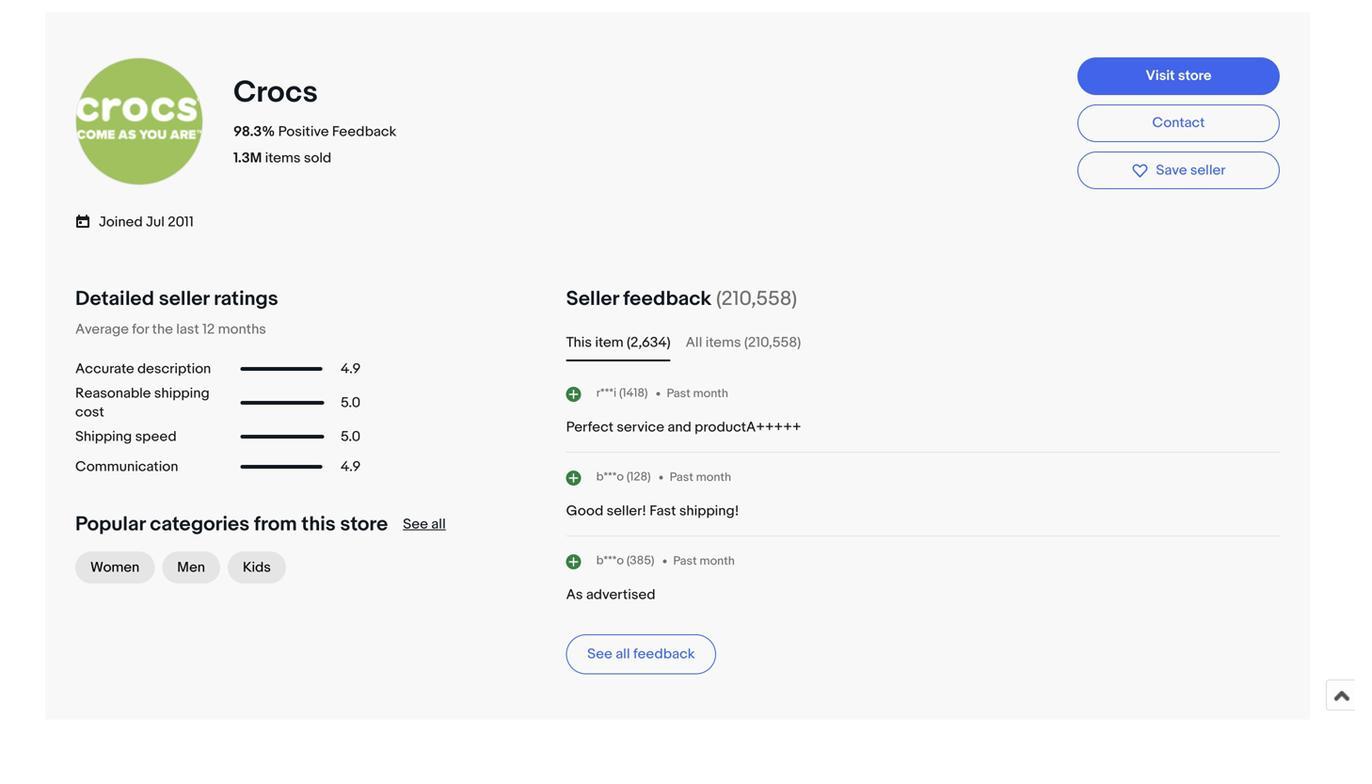 Task type: vqa. For each thing, say whether or not it's contained in the screenshot.
months
yes



Task type: locate. For each thing, give the bounding box(es) containing it.
seller right save
[[1190, 162, 1226, 179]]

popular categories from this store
[[75, 512, 388, 537]]

reasonable
[[75, 385, 151, 402]]

past month up shipping!
[[670, 470, 731, 485]]

all items (210,558)
[[686, 334, 801, 351]]

speed
[[135, 428, 177, 445]]

0 vertical spatial past
[[667, 386, 690, 401]]

0 vertical spatial 4.9
[[341, 361, 361, 378]]

(210,558)
[[716, 287, 797, 311], [744, 334, 801, 351]]

2 4.9 from the top
[[341, 459, 361, 475]]

1 vertical spatial month
[[696, 470, 731, 485]]

crocs link
[[233, 74, 325, 111]]

month up shipping!
[[696, 470, 731, 485]]

past up and
[[667, 386, 690, 401]]

(210,558) inside tab list
[[744, 334, 801, 351]]

past up fast
[[670, 470, 693, 485]]

past right '(385)'
[[673, 554, 697, 568]]

1 vertical spatial items
[[706, 334, 741, 351]]

all for see all feedback
[[616, 646, 630, 663]]

detailed
[[75, 287, 154, 311]]

all
[[686, 334, 702, 351]]

(210,558) up all items (210,558)
[[716, 287, 797, 311]]

items down positive
[[265, 150, 301, 167]]

1 vertical spatial see
[[587, 646, 613, 663]]

feedback down advertised
[[633, 646, 695, 663]]

0 vertical spatial store
[[1178, 67, 1212, 84]]

1 vertical spatial b***o
[[596, 554, 624, 568]]

12
[[202, 321, 215, 338]]

seller!
[[607, 503, 646, 520]]

save
[[1156, 162, 1187, 179]]

visit store link
[[1078, 57, 1280, 95]]

1 5.0 from the top
[[341, 395, 361, 411]]

save seller button
[[1078, 152, 1280, 189]]

1 vertical spatial store
[[340, 512, 388, 537]]

1 vertical spatial all
[[616, 646, 630, 663]]

0 vertical spatial month
[[693, 386, 728, 401]]

0 vertical spatial 5.0
[[341, 395, 361, 411]]

4.9
[[341, 361, 361, 378], [341, 459, 361, 475]]

the
[[152, 321, 173, 338]]

popular
[[75, 512, 145, 537]]

good
[[566, 503, 604, 520]]

5.0 for speed
[[341, 428, 361, 445]]

tab list containing this item (2,634)
[[566, 331, 1280, 354]]

feedback up (2,634)
[[623, 287, 712, 311]]

5.0
[[341, 395, 361, 411], [341, 428, 361, 445]]

past month
[[667, 386, 728, 401], [670, 470, 731, 485], [673, 554, 735, 568]]

fast
[[650, 503, 676, 520]]

b***o (128)
[[596, 470, 651, 484]]

good seller! fast shipping!
[[566, 503, 739, 520]]

1 horizontal spatial store
[[1178, 67, 1212, 84]]

cost
[[75, 404, 104, 421]]

categories
[[150, 512, 250, 537]]

past
[[667, 386, 690, 401], [670, 470, 693, 485], [673, 554, 697, 568]]

seller inside "button"
[[1190, 162, 1226, 179]]

1 vertical spatial past
[[670, 470, 693, 485]]

store right this
[[340, 512, 388, 537]]

all inside see all feedback link
[[616, 646, 630, 663]]

1 4.9 from the top
[[341, 361, 361, 378]]

0 vertical spatial seller
[[1190, 162, 1226, 179]]

items right all on the top right of the page
[[706, 334, 741, 351]]

1 vertical spatial seller
[[159, 287, 209, 311]]

0 vertical spatial b***o
[[596, 470, 624, 484]]

joined
[[99, 214, 143, 231]]

seller for detailed
[[159, 287, 209, 311]]

(210,558) right all on the top right of the page
[[744, 334, 801, 351]]

ratings
[[214, 287, 278, 311]]

producta+++++
[[695, 419, 801, 436]]

past month for producta+++++
[[667, 386, 728, 401]]

store
[[1178, 67, 1212, 84], [340, 512, 388, 537]]

2 vertical spatial past month
[[673, 554, 735, 568]]

and
[[668, 419, 692, 436]]

(128)
[[627, 470, 651, 484]]

(1418)
[[619, 386, 648, 401]]

description
[[137, 361, 211, 378]]

month down shipping!
[[700, 554, 735, 568]]

past month down shipping!
[[673, 554, 735, 568]]

1 vertical spatial 4.9
[[341, 459, 361, 475]]

see
[[403, 516, 428, 533], [587, 646, 613, 663]]

perfect
[[566, 419, 614, 436]]

crocs image
[[73, 56, 205, 187]]

men link
[[162, 552, 220, 584]]

r***i
[[596, 386, 617, 401]]

0 vertical spatial items
[[265, 150, 301, 167]]

feedback
[[332, 123, 397, 140]]

advertised
[[586, 587, 656, 603]]

b***o
[[596, 470, 624, 484], [596, 554, 624, 568]]

(210,558) for all items (210,558)
[[744, 334, 801, 351]]

1 vertical spatial feedback
[[633, 646, 695, 663]]

0 horizontal spatial store
[[340, 512, 388, 537]]

1 b***o from the top
[[596, 470, 624, 484]]

1 vertical spatial 5.0
[[341, 428, 361, 445]]

items
[[265, 150, 301, 167], [706, 334, 741, 351]]

seller
[[1190, 162, 1226, 179], [159, 287, 209, 311]]

0 horizontal spatial items
[[265, 150, 301, 167]]

b***o left '(385)'
[[596, 554, 624, 568]]

4.9 for accurate description
[[341, 361, 361, 378]]

0 horizontal spatial all
[[431, 516, 446, 533]]

0 vertical spatial (210,558)
[[716, 287, 797, 311]]

visit store
[[1146, 67, 1212, 84]]

(385)
[[627, 554, 654, 568]]

4.9 for communication
[[341, 459, 361, 475]]

months
[[218, 321, 266, 338]]

1 vertical spatial past month
[[670, 470, 731, 485]]

b***o left (128)
[[596, 470, 624, 484]]

past month up perfect service and producta+++++
[[667, 386, 728, 401]]

0 horizontal spatial seller
[[159, 287, 209, 311]]

1 vertical spatial (210,558)
[[744, 334, 801, 351]]

store right visit
[[1178, 67, 1212, 84]]

1 horizontal spatial see
[[587, 646, 613, 663]]

month up perfect service and producta+++++
[[693, 386, 728, 401]]

month for producta+++++
[[693, 386, 728, 401]]

items for all
[[706, 334, 741, 351]]

seller up last
[[159, 287, 209, 311]]

0 vertical spatial see
[[403, 516, 428, 533]]

shipping
[[75, 428, 132, 445]]

all
[[431, 516, 446, 533], [616, 646, 630, 663]]

women
[[90, 559, 140, 576]]

2 b***o from the top
[[596, 554, 624, 568]]

feedback
[[623, 287, 712, 311], [633, 646, 695, 663]]

98.3%
[[233, 123, 275, 140]]

past for fast
[[670, 470, 693, 485]]

items inside tab list
[[706, 334, 741, 351]]

item
[[595, 334, 624, 351]]

month
[[693, 386, 728, 401], [696, 470, 731, 485], [700, 554, 735, 568]]

2 5.0 from the top
[[341, 428, 361, 445]]

see all
[[403, 516, 446, 533]]

5.0 for shipping
[[341, 395, 361, 411]]

0 vertical spatial all
[[431, 516, 446, 533]]

0 vertical spatial past month
[[667, 386, 728, 401]]

b***o for seller!
[[596, 470, 624, 484]]

1 horizontal spatial all
[[616, 646, 630, 663]]

tab list
[[566, 331, 1280, 354]]

1 horizontal spatial seller
[[1190, 162, 1226, 179]]

0 horizontal spatial see
[[403, 516, 428, 533]]

1 horizontal spatial items
[[706, 334, 741, 351]]



Task type: describe. For each thing, give the bounding box(es) containing it.
see all feedback link
[[566, 635, 716, 674]]

visit
[[1146, 67, 1175, 84]]

men
[[177, 559, 205, 576]]

see for see all
[[403, 516, 428, 533]]

past for and
[[667, 386, 690, 401]]

from
[[254, 512, 297, 537]]

kids
[[243, 559, 271, 576]]

this item (2,634)
[[566, 334, 671, 351]]

perfect service and producta+++++
[[566, 419, 801, 436]]

positive
[[278, 123, 329, 140]]

(210,558) for seller feedback (210,558)
[[716, 287, 797, 311]]

service
[[617, 419, 664, 436]]

2011
[[168, 214, 194, 231]]

b***o (385)
[[596, 554, 654, 568]]

contact link
[[1078, 104, 1280, 142]]

r***i (1418)
[[596, 386, 648, 401]]

b***o for advertised
[[596, 554, 624, 568]]

crocs
[[233, 74, 318, 111]]

last
[[176, 321, 199, 338]]

for
[[132, 321, 149, 338]]

see all link
[[403, 516, 446, 533]]

98.3% positive feedback
[[233, 123, 397, 140]]

contact
[[1152, 114, 1205, 131]]

accurate description
[[75, 361, 211, 378]]

as advertised
[[566, 587, 656, 603]]

2 vertical spatial month
[[700, 554, 735, 568]]

all for see all
[[431, 516, 446, 533]]

reasonable shipping cost
[[75, 385, 210, 421]]

1.3m
[[233, 150, 262, 167]]

this
[[566, 334, 592, 351]]

average
[[75, 321, 129, 338]]

average for the last 12 months
[[75, 321, 266, 338]]

2 vertical spatial past
[[673, 554, 697, 568]]

save seller
[[1156, 162, 1226, 179]]

seller feedback (210,558)
[[566, 287, 797, 311]]

sold
[[304, 150, 331, 167]]

jul
[[146, 214, 165, 231]]

see for see all feedback
[[587, 646, 613, 663]]

seller
[[566, 287, 619, 311]]

shipping
[[154, 385, 210, 402]]

past month for shipping!
[[670, 470, 731, 485]]

kids link
[[228, 552, 286, 584]]

this
[[302, 512, 336, 537]]

0 vertical spatial feedback
[[623, 287, 712, 311]]

accurate
[[75, 361, 134, 378]]

1.3m items sold
[[233, 150, 331, 167]]

items for 1.3m
[[265, 150, 301, 167]]

(2,634)
[[627, 334, 671, 351]]

seller for save
[[1190, 162, 1226, 179]]

shipping!
[[679, 503, 739, 520]]

women link
[[75, 552, 155, 584]]

as
[[566, 587, 583, 603]]

detailed seller ratings
[[75, 287, 278, 311]]

shipping speed
[[75, 428, 177, 445]]

communication
[[75, 459, 178, 475]]

see all feedback
[[587, 646, 695, 663]]

joined jul 2011
[[99, 214, 194, 231]]

month for shipping!
[[696, 470, 731, 485]]

text__icon wrapper image
[[75, 211, 99, 230]]



